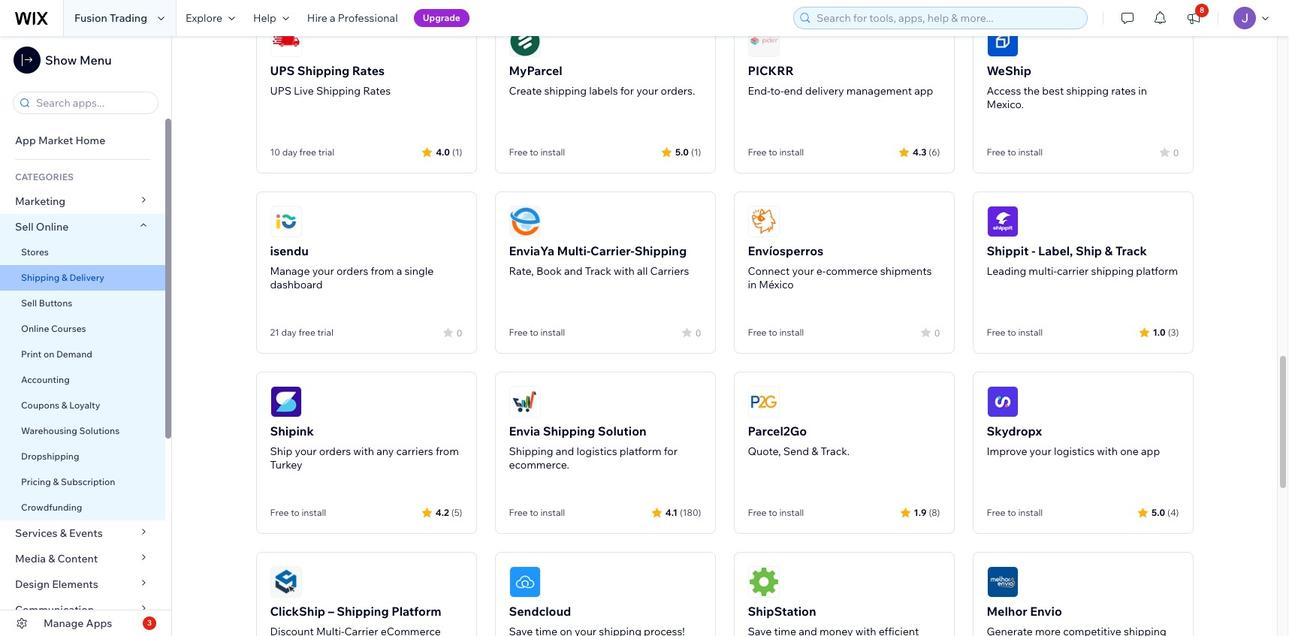 Task type: vqa. For each thing, say whether or not it's contained in the screenshot.


Task type: describe. For each thing, give the bounding box(es) containing it.
pricing & subscription
[[21, 476, 115, 488]]

label,
[[1038, 243, 1073, 258]]

design elements
[[15, 578, 98, 591]]

marketing
[[15, 195, 66, 208]]

to for multi-
[[530, 327, 538, 338]]

install for create
[[540, 147, 565, 158]]

pickrr logo image
[[748, 26, 779, 57]]

install for access
[[1018, 147, 1043, 158]]

enviaya
[[509, 243, 554, 258]]

shipping inside sidebar "element"
[[21, 272, 60, 283]]

melhor envio logo image
[[987, 566, 1018, 598]]

with for shipink
[[353, 445, 374, 458]]

coupons
[[21, 400, 59, 411]]

explore
[[186, 11, 222, 25]]

free to install for -
[[987, 327, 1043, 338]]

end
[[784, 84, 803, 98]]

connect
[[748, 264, 790, 278]]

envia shipping solution shipping and logistics platform for ecommerce.
[[509, 424, 678, 472]]

loyalty
[[69, 400, 100, 411]]

envíosperros
[[748, 243, 824, 258]]

(6)
[[929, 146, 940, 157]]

myparcel logo image
[[509, 26, 541, 57]]

manage inside the isendu manage your orders from a single dashboard
[[270, 264, 310, 278]]

méxico
[[759, 278, 794, 292]]

design
[[15, 578, 50, 591]]

print on demand link
[[0, 342, 165, 367]]

install for shipping
[[540, 507, 565, 518]]

hire
[[307, 11, 327, 25]]

free to install for improve
[[987, 507, 1043, 518]]

leading
[[987, 264, 1026, 278]]

clickship – shipping platform
[[270, 604, 441, 619]]

0 vertical spatial online
[[36, 220, 69, 234]]

1 vertical spatial rates
[[363, 84, 391, 98]]

(5)
[[451, 507, 462, 518]]

envíosperros logo image
[[748, 206, 779, 237]]

free to install for ship
[[270, 507, 326, 518]]

show menu
[[45, 53, 112, 68]]

sell for sell buttons
[[21, 298, 37, 309]]

online courses
[[21, 323, 86, 334]]

pickrr
[[748, 63, 794, 78]]

1.0
[[1153, 326, 1166, 338]]

end-
[[748, 84, 770, 98]]

shipping & delivery
[[21, 272, 104, 283]]

fusion
[[74, 11, 107, 25]]

ship inside shipink ship your orders with any carriers from turkey
[[270, 445, 292, 458]]

coupons & loyalty link
[[0, 393, 165, 418]]

upgrade
[[423, 12, 460, 23]]

3
[[147, 618, 152, 628]]

free for connect
[[748, 327, 767, 338]]

dropshipping
[[21, 451, 79, 462]]

5.0 (1)
[[675, 146, 701, 157]]

accounting link
[[0, 367, 165, 393]]

dropshipping link
[[0, 444, 165, 470]]

8
[[1200, 5, 1205, 15]]

envíosperros connect your e-commerce shipments in méxico
[[748, 243, 932, 292]]

shipping right envia
[[543, 424, 595, 439]]

shipping inside enviaya multi-carrier-shipping rate, book and track with all carriers
[[635, 243, 687, 258]]

envia
[[509, 424, 540, 439]]

trial for rates
[[318, 147, 334, 158]]

with inside enviaya multi-carrier-shipping rate, book and track with all carriers
[[614, 264, 635, 278]]

myparcel
[[509, 63, 563, 78]]

install for multi-
[[540, 327, 565, 338]]

your inside myparcel create shipping labels for your orders.
[[636, 84, 658, 98]]

free for improve
[[987, 507, 1006, 518]]

0 vertical spatial rates
[[352, 63, 385, 78]]

free to install for shipping
[[509, 507, 565, 518]]

pricing & subscription link
[[0, 470, 165, 495]]

track.
[[821, 445, 850, 458]]

from inside shipink ship your orders with any carriers from turkey
[[436, 445, 459, 458]]

sell buttons link
[[0, 291, 165, 316]]

free to install for connect
[[748, 327, 804, 338]]

Search for tools, apps, help & more... field
[[812, 8, 1083, 29]]

1.9 (8)
[[914, 507, 940, 518]]

1.0 (3)
[[1153, 326, 1179, 338]]

home
[[76, 134, 105, 147]]

isendu
[[270, 243, 309, 258]]

install for end-
[[779, 147, 804, 158]]

help button
[[244, 0, 298, 36]]

(1) for rates
[[452, 146, 462, 157]]

free for quote,
[[748, 507, 767, 518]]

& for events
[[60, 527, 67, 540]]

8 button
[[1177, 0, 1210, 36]]

access
[[987, 84, 1021, 98]]

app for skydropx
[[1141, 445, 1160, 458]]

shipping up live
[[297, 63, 350, 78]]

on
[[44, 349, 54, 360]]

ship inside shippit - label, ship & track leading multi-carrier shipping platform
[[1076, 243, 1102, 258]]

design elements link
[[0, 572, 165, 597]]

4.3 (6)
[[913, 146, 940, 157]]

free for access
[[987, 147, 1006, 158]]

solutions
[[79, 425, 120, 437]]

sell buttons
[[21, 298, 72, 309]]

enviaya multi-carrier-shipping rate, book and track with all carriers
[[509, 243, 689, 278]]

clickship
[[270, 604, 325, 619]]

dashboard
[[270, 278, 323, 292]]

install for connect
[[779, 327, 804, 338]]

sell for sell online
[[15, 220, 34, 234]]

with for skydropx
[[1097, 445, 1118, 458]]

manage inside sidebar "element"
[[44, 617, 84, 630]]

to for ship
[[291, 507, 300, 518]]

services & events link
[[0, 521, 165, 546]]

app market home
[[15, 134, 105, 147]]

5.0 (4)
[[1152, 507, 1179, 518]]

media & content link
[[0, 546, 165, 572]]

your for envíosperros
[[792, 264, 814, 278]]

crowdfunding link
[[0, 495, 165, 521]]

market
[[38, 134, 73, 147]]

mexico.
[[987, 98, 1024, 111]]

trading
[[110, 11, 147, 25]]

10
[[270, 147, 280, 158]]

improve
[[987, 445, 1027, 458]]

shippit - label, ship & track logo image
[[987, 206, 1018, 237]]

marketing link
[[0, 189, 165, 214]]

shipstation logo image
[[748, 566, 779, 598]]

to for end-
[[769, 147, 777, 158]]

Search apps... field
[[32, 92, 153, 113]]

live
[[294, 84, 314, 98]]

ecommerce.
[[509, 458, 569, 472]]

buttons
[[39, 298, 72, 309]]

send
[[783, 445, 809, 458]]

trial for your
[[317, 327, 334, 338]]

communication link
[[0, 597, 165, 623]]

the
[[1024, 84, 1040, 98]]

skydropx logo image
[[987, 386, 1018, 418]]

services
[[15, 527, 58, 540]]

weship logo image
[[987, 26, 1018, 57]]

–
[[328, 604, 334, 619]]

media & content
[[15, 552, 98, 566]]



Task type: locate. For each thing, give the bounding box(es) containing it.
(180)
[[680, 507, 701, 518]]

1 vertical spatial and
[[556, 445, 574, 458]]

in inside weship access the best shipping rates in mexico.
[[1138, 84, 1147, 98]]

parcel2go  logo image
[[748, 386, 779, 418]]

commerce
[[826, 264, 878, 278]]

2 ups from the top
[[270, 84, 291, 98]]

in left méxico
[[748, 278, 757, 292]]

sidebar element
[[0, 36, 172, 636]]

create
[[509, 84, 542, 98]]

ups shipping rates logo image
[[270, 26, 302, 57]]

& right pricing
[[53, 476, 59, 488]]

from inside the isendu manage your orders from a single dashboard
[[371, 264, 394, 278]]

ship down shipink
[[270, 445, 292, 458]]

0 horizontal spatial manage
[[44, 617, 84, 630]]

sendcloud logo image
[[509, 566, 541, 598]]

to
[[530, 147, 538, 158], [769, 147, 777, 158], [1008, 147, 1016, 158], [530, 327, 538, 338], [769, 327, 777, 338], [1008, 327, 1016, 338], [291, 507, 300, 518], [530, 507, 538, 518], [769, 507, 777, 518], [1008, 507, 1016, 518]]

to down the ecommerce.
[[530, 507, 538, 518]]

day for shipping
[[282, 147, 297, 158]]

your inside the isendu manage your orders from a single dashboard
[[312, 264, 334, 278]]

your for shipink
[[295, 445, 317, 458]]

a inside the isendu manage your orders from a single dashboard
[[396, 264, 402, 278]]

1 vertical spatial app
[[1141, 445, 1160, 458]]

1 vertical spatial online
[[21, 323, 49, 334]]

manage down isendu on the top left of page
[[270, 264, 310, 278]]

track
[[1116, 243, 1147, 258], [585, 264, 611, 278]]

free to install for create
[[509, 147, 565, 158]]

sell up stores
[[15, 220, 34, 234]]

melhor
[[987, 604, 1028, 619]]

single
[[404, 264, 434, 278]]

print on demand
[[21, 349, 92, 360]]

with inside "skydropx improve your logistics with one app"
[[1097, 445, 1118, 458]]

install down improve
[[1018, 507, 1043, 518]]

to down create
[[530, 147, 538, 158]]

orders right dashboard
[[337, 264, 368, 278]]

enviaya multi-carrier-shipping logo image
[[509, 206, 541, 237]]

platform inside envia shipping solution shipping and logistics platform for ecommerce.
[[620, 445, 662, 458]]

track inside enviaya multi-carrier-shipping rate, book and track with all carriers
[[585, 264, 611, 278]]

0 vertical spatial ship
[[1076, 243, 1102, 258]]

4.1 (180)
[[666, 507, 701, 518]]

0 horizontal spatial for
[[620, 84, 634, 98]]

envio
[[1030, 604, 1062, 619]]

0 horizontal spatial (1)
[[452, 146, 462, 157]]

0 horizontal spatial track
[[585, 264, 611, 278]]

to for quote,
[[769, 507, 777, 518]]

manage left apps
[[44, 617, 84, 630]]

myparcel create shipping labels for your orders.
[[509, 63, 695, 98]]

0 vertical spatial and
[[564, 264, 583, 278]]

0 vertical spatial in
[[1138, 84, 1147, 98]]

solution
[[598, 424, 647, 439]]

your for isendu
[[312, 264, 334, 278]]

platform down the solution
[[620, 445, 662, 458]]

free to install for quote,
[[748, 507, 804, 518]]

& right label,
[[1105, 243, 1113, 258]]

to down leading
[[1008, 327, 1016, 338]]

your down skydropx
[[1030, 445, 1052, 458]]

1 horizontal spatial track
[[1116, 243, 1147, 258]]

& left delivery
[[62, 272, 67, 283]]

& for subscription
[[53, 476, 59, 488]]

0 vertical spatial free
[[299, 147, 316, 158]]

shipping inside weship access the best shipping rates in mexico.
[[1066, 84, 1109, 98]]

1 horizontal spatial 5.0
[[1152, 507, 1165, 518]]

free down leading
[[987, 327, 1006, 338]]

shipping right the best
[[1066, 84, 1109, 98]]

1 horizontal spatial manage
[[270, 264, 310, 278]]

for
[[620, 84, 634, 98], [664, 445, 678, 458]]

& for delivery
[[62, 272, 67, 283]]

app right management
[[914, 84, 933, 98]]

orders.
[[661, 84, 695, 98]]

2 (1) from the left
[[691, 146, 701, 157]]

install down 'book'
[[540, 327, 565, 338]]

elements
[[52, 578, 98, 591]]

shipping down envia
[[509, 445, 553, 458]]

your down shipink
[[295, 445, 317, 458]]

to down quote,
[[769, 507, 777, 518]]

5.0 for myparcel
[[675, 146, 689, 157]]

1 vertical spatial track
[[585, 264, 611, 278]]

to down mexico. on the right of page
[[1008, 147, 1016, 158]]

free to install down the ecommerce.
[[509, 507, 565, 518]]

carrier-
[[591, 243, 635, 258]]

warehousing solutions
[[21, 425, 120, 437]]

orders inside the isendu manage your orders from a single dashboard
[[337, 264, 368, 278]]

free for create
[[509, 147, 528, 158]]

& left events
[[60, 527, 67, 540]]

and inside envia shipping solution shipping and logistics platform for ecommerce.
[[556, 445, 574, 458]]

0 horizontal spatial a
[[330, 11, 336, 25]]

in inside 'envíosperros connect your e-commerce shipments in méxico'
[[748, 278, 757, 292]]

crowdfunding
[[21, 502, 82, 513]]

to for access
[[1008, 147, 1016, 158]]

menu
[[80, 53, 112, 68]]

trial right 10 at the left of page
[[318, 147, 334, 158]]

free to install down 'book'
[[509, 327, 565, 338]]

professional
[[338, 11, 398, 25]]

5.0 for skydropx
[[1152, 507, 1165, 518]]

0 for best
[[1173, 147, 1179, 158]]

free right '21'
[[299, 327, 315, 338]]

1 vertical spatial orders
[[319, 445, 351, 458]]

your inside "skydropx improve your logistics with one app"
[[1030, 445, 1052, 458]]

with left 'all'
[[614, 264, 635, 278]]

1 horizontal spatial ship
[[1076, 243, 1102, 258]]

1 vertical spatial day
[[281, 327, 297, 338]]

& inside parcel2go quote, send & track.
[[812, 445, 818, 458]]

0 vertical spatial a
[[330, 11, 336, 25]]

1 vertical spatial ups
[[270, 84, 291, 98]]

1 horizontal spatial (1)
[[691, 146, 701, 157]]

platform
[[392, 604, 441, 619]]

free down end-
[[748, 147, 767, 158]]

orders for shipink
[[319, 445, 351, 458]]

1 vertical spatial a
[[396, 264, 402, 278]]

& for content
[[48, 552, 55, 566]]

shipstation
[[748, 604, 816, 619]]

free to install down "turkey"
[[270, 507, 326, 518]]

4.0
[[436, 146, 450, 157]]

sell
[[15, 220, 34, 234], [21, 298, 37, 309]]

free down méxico
[[748, 327, 767, 338]]

for right labels
[[620, 84, 634, 98]]

parcel2go quote, send & track.
[[748, 424, 850, 458]]

1 vertical spatial free
[[299, 327, 315, 338]]

online down marketing
[[36, 220, 69, 234]]

quote,
[[748, 445, 781, 458]]

free for shipping
[[299, 147, 316, 158]]

with left any
[[353, 445, 374, 458]]

1 vertical spatial manage
[[44, 617, 84, 630]]

(1) for shipping
[[691, 146, 701, 157]]

0 for e-
[[934, 327, 940, 338]]

1 vertical spatial in
[[748, 278, 757, 292]]

free to install for multi-
[[509, 327, 565, 338]]

(3)
[[1168, 326, 1179, 338]]

to for improve
[[1008, 507, 1016, 518]]

install for ship
[[302, 507, 326, 518]]

to for connect
[[769, 327, 777, 338]]

manage
[[270, 264, 310, 278], [44, 617, 84, 630]]

free down create
[[509, 147, 528, 158]]

shipink logo image
[[270, 386, 302, 418]]

(1) right "4.0"
[[452, 146, 462, 157]]

from right carriers
[[436, 445, 459, 458]]

-
[[1032, 243, 1036, 258]]

0 horizontal spatial app
[[914, 84, 933, 98]]

categories
[[15, 171, 74, 183]]

manage apps
[[44, 617, 112, 630]]

app inside 'pickrr end-to-end delivery management app'
[[914, 84, 933, 98]]

in for envíosperros
[[748, 278, 757, 292]]

0 vertical spatial manage
[[270, 264, 310, 278]]

your for skydropx
[[1030, 445, 1052, 458]]

install down the ecommerce.
[[540, 507, 565, 518]]

day right '21'
[[281, 327, 297, 338]]

best
[[1042, 84, 1064, 98]]

ship up the carrier
[[1076, 243, 1102, 258]]

free to install for end-
[[748, 147, 804, 158]]

print
[[21, 349, 41, 360]]

(1) down orders.
[[691, 146, 701, 157]]

shipping down myparcel
[[544, 84, 587, 98]]

install down mexico. on the right of page
[[1018, 147, 1043, 158]]

to down "rate,"
[[530, 327, 538, 338]]

install
[[540, 147, 565, 158], [779, 147, 804, 158], [1018, 147, 1043, 158], [540, 327, 565, 338], [779, 327, 804, 338], [1018, 327, 1043, 338], [302, 507, 326, 518], [540, 507, 565, 518], [779, 507, 804, 518], [1018, 507, 1043, 518]]

free to install down leading
[[987, 327, 1043, 338]]

shipping right live
[[316, 84, 361, 98]]

0 horizontal spatial from
[[371, 264, 394, 278]]

2 logistics from the left
[[1054, 445, 1095, 458]]

shipping up carriers
[[635, 243, 687, 258]]

1 vertical spatial for
[[664, 445, 678, 458]]

install down end on the top of page
[[779, 147, 804, 158]]

day
[[282, 147, 297, 158], [281, 327, 297, 338]]

isendu logo image
[[270, 206, 302, 237]]

0 vertical spatial ups
[[270, 63, 295, 78]]

orders for isendu
[[337, 264, 368, 278]]

logistics down the solution
[[577, 445, 617, 458]]

labels
[[589, 84, 618, 98]]

free for ship
[[270, 507, 289, 518]]

events
[[69, 527, 103, 540]]

app
[[15, 134, 36, 147]]

free to install for access
[[987, 147, 1043, 158]]

shipink
[[270, 424, 314, 439]]

5.0 left (4)
[[1152, 507, 1165, 518]]

21 day free trial
[[270, 327, 334, 338]]

management
[[847, 84, 912, 98]]

a right hire
[[330, 11, 336, 25]]

your inside shipink ship your orders with any carriers from turkey
[[295, 445, 317, 458]]

1 (1) from the left
[[452, 146, 462, 157]]

0 vertical spatial trial
[[318, 147, 334, 158]]

any
[[377, 445, 394, 458]]

0 vertical spatial platform
[[1136, 264, 1178, 278]]

ups left live
[[270, 84, 291, 98]]

1 horizontal spatial in
[[1138, 84, 1147, 98]]

carrier
[[1057, 264, 1089, 278]]

sell online link
[[0, 214, 165, 240]]

app inside "skydropx improve your logistics with one app"
[[1141, 445, 1160, 458]]

1 horizontal spatial logistics
[[1054, 445, 1095, 458]]

ups down ups shipping rates logo
[[270, 63, 295, 78]]

free right 10 at the left of page
[[299, 147, 316, 158]]

orders
[[337, 264, 368, 278], [319, 445, 351, 458]]

1 horizontal spatial for
[[664, 445, 678, 458]]

0 horizontal spatial platform
[[620, 445, 662, 458]]

trial
[[318, 147, 334, 158], [317, 327, 334, 338]]

logistics inside envia shipping solution shipping and logistics platform for ecommerce.
[[577, 445, 617, 458]]

to for create
[[530, 147, 538, 158]]

platform inside shippit - label, ship & track leading multi-carrier shipping platform
[[1136, 264, 1178, 278]]

to down méxico
[[769, 327, 777, 338]]

ship
[[1076, 243, 1102, 258], [270, 445, 292, 458]]

orders left any
[[319, 445, 351, 458]]

free to install down mexico. on the right of page
[[987, 147, 1043, 158]]

envia shipping solution logo image
[[509, 386, 541, 418]]

0 vertical spatial from
[[371, 264, 394, 278]]

install for quote,
[[779, 507, 804, 518]]

app market home link
[[0, 128, 165, 153]]

all
[[637, 264, 648, 278]]

weship
[[987, 63, 1031, 78]]

online up "print"
[[21, 323, 49, 334]]

one
[[1120, 445, 1139, 458]]

0
[[1173, 147, 1179, 158], [457, 327, 462, 338], [696, 327, 701, 338], [934, 327, 940, 338]]

install for -
[[1018, 327, 1043, 338]]

install down create
[[540, 147, 565, 158]]

warehousing solutions link
[[0, 418, 165, 444]]

install down 'multi-' on the right top of page
[[1018, 327, 1043, 338]]

1 vertical spatial 5.0
[[1152, 507, 1165, 518]]

free for shipping
[[509, 507, 528, 518]]

hire a professional
[[307, 11, 398, 25]]

free down quote,
[[748, 507, 767, 518]]

& inside shippit - label, ship & track leading multi-carrier shipping platform
[[1105, 243, 1113, 258]]

to down "turkey"
[[291, 507, 300, 518]]

show menu button
[[14, 47, 112, 74]]

1 vertical spatial from
[[436, 445, 459, 458]]

warehousing
[[21, 425, 77, 437]]

for up 4.1
[[664, 445, 678, 458]]

free for -
[[987, 327, 1006, 338]]

and inside enviaya multi-carrier-shipping rate, book and track with all carriers
[[564, 264, 583, 278]]

multi-
[[1029, 264, 1057, 278]]

& right send
[[812, 445, 818, 458]]

0 horizontal spatial with
[[353, 445, 374, 458]]

your left e-
[[792, 264, 814, 278]]

0 horizontal spatial ship
[[270, 445, 292, 458]]

stores
[[21, 246, 49, 258]]

1 vertical spatial platform
[[620, 445, 662, 458]]

free to install down improve
[[987, 507, 1043, 518]]

your up 21 day free trial
[[312, 264, 334, 278]]

sell inside 'link'
[[21, 298, 37, 309]]

2 horizontal spatial with
[[1097, 445, 1118, 458]]

free for manage
[[299, 327, 315, 338]]

10 day free trial
[[270, 147, 334, 158]]

0 vertical spatial orders
[[337, 264, 368, 278]]

1 horizontal spatial with
[[614, 264, 635, 278]]

weship access the best shipping rates in mexico.
[[987, 63, 1147, 111]]

pickrr end-to-end delivery management app
[[748, 63, 933, 98]]

clickship – shipping platform logo image
[[270, 566, 302, 598]]

demand
[[56, 349, 92, 360]]

with left one
[[1097, 445, 1118, 458]]

to down improve
[[1008, 507, 1016, 518]]

& right media
[[48, 552, 55, 566]]

shipping inside shippit - label, ship & track leading multi-carrier shipping platform
[[1091, 264, 1134, 278]]

0 vertical spatial for
[[620, 84, 634, 98]]

& for loyalty
[[61, 400, 67, 411]]

&
[[1105, 243, 1113, 258], [62, 272, 67, 283], [61, 400, 67, 411], [812, 445, 818, 458], [53, 476, 59, 488], [60, 527, 67, 540], [48, 552, 55, 566]]

day for manage
[[281, 327, 297, 338]]

1 horizontal spatial a
[[396, 264, 402, 278]]

to for shipping
[[530, 507, 538, 518]]

to down to-
[[769, 147, 777, 158]]

0 vertical spatial track
[[1116, 243, 1147, 258]]

0 horizontal spatial in
[[748, 278, 757, 292]]

0 for orders
[[457, 327, 462, 338]]

1 logistics from the left
[[577, 445, 617, 458]]

rate,
[[509, 264, 534, 278]]

track inside shippit - label, ship & track leading multi-carrier shipping platform
[[1116, 243, 1147, 258]]

shipping right the '–'
[[337, 604, 389, 619]]

free
[[509, 147, 528, 158], [748, 147, 767, 158], [987, 147, 1006, 158], [509, 327, 528, 338], [748, 327, 767, 338], [987, 327, 1006, 338], [270, 507, 289, 518], [509, 507, 528, 518], [748, 507, 767, 518], [987, 507, 1006, 518]]

(1)
[[452, 146, 462, 157], [691, 146, 701, 157]]

1 vertical spatial ship
[[270, 445, 292, 458]]

& left loyalty
[[61, 400, 67, 411]]

0 horizontal spatial 5.0
[[675, 146, 689, 157]]

shipping right the carrier
[[1091, 264, 1134, 278]]

free down the ecommerce.
[[509, 507, 528, 518]]

4.0 (1)
[[436, 146, 462, 157]]

free right "(8)"
[[987, 507, 1006, 518]]

hire a professional link
[[298, 0, 407, 36]]

4.2 (5)
[[436, 507, 462, 518]]

shipping & delivery link
[[0, 265, 165, 291]]

in right rates
[[1138, 84, 1147, 98]]

free for end-
[[748, 147, 767, 158]]

1 horizontal spatial from
[[436, 445, 459, 458]]

free down mexico. on the right of page
[[987, 147, 1006, 158]]

parcel2go
[[748, 424, 807, 439]]

logistics inside "skydropx improve your logistics with one app"
[[1054, 445, 1095, 458]]

sendcloud
[[509, 604, 571, 619]]

rates right live
[[363, 84, 391, 98]]

with inside shipink ship your orders with any carriers from turkey
[[353, 445, 374, 458]]

app right one
[[1141, 445, 1160, 458]]

0 vertical spatial app
[[914, 84, 933, 98]]

app for pickrr
[[914, 84, 933, 98]]

your inside 'envíosperros connect your e-commerce shipments in méxico'
[[792, 264, 814, 278]]

free down "rate,"
[[509, 327, 528, 338]]

1 horizontal spatial app
[[1141, 445, 1160, 458]]

install for improve
[[1018, 507, 1043, 518]]

1 horizontal spatial platform
[[1136, 264, 1178, 278]]

free to install down méxico
[[748, 327, 804, 338]]

orders inside shipink ship your orders with any carriers from turkey
[[319, 445, 351, 458]]

install down "turkey"
[[302, 507, 326, 518]]

a left single
[[396, 264, 402, 278]]

logistics left one
[[1054, 445, 1095, 458]]

0 horizontal spatial logistics
[[577, 445, 617, 458]]

in for weship
[[1138, 84, 1147, 98]]

shippit - label, ship & track leading multi-carrier shipping platform
[[987, 243, 1178, 278]]

5.0 down orders.
[[675, 146, 689, 157]]

install down send
[[779, 507, 804, 518]]

rates
[[1111, 84, 1136, 98]]

free to install down create
[[509, 147, 565, 158]]

0 vertical spatial 5.0
[[675, 146, 689, 157]]

sell left buttons
[[21, 298, 37, 309]]

1 vertical spatial trial
[[317, 327, 334, 338]]

shipping inside myparcel create shipping labels for your orders.
[[544, 84, 587, 98]]

to for -
[[1008, 327, 1016, 338]]

shipping down stores
[[21, 272, 60, 283]]

from left single
[[371, 264, 394, 278]]

1 vertical spatial sell
[[21, 298, 37, 309]]

5.0
[[675, 146, 689, 157], [1152, 507, 1165, 518]]

for inside envia shipping solution shipping and logistics platform for ecommerce.
[[664, 445, 678, 458]]

0 for shipping
[[696, 327, 701, 338]]

communication
[[15, 603, 96, 617]]

help
[[253, 11, 276, 25]]

platform up 1.0
[[1136, 264, 1178, 278]]

isendu manage your orders from a single dashboard
[[270, 243, 434, 292]]

free to install down quote,
[[748, 507, 804, 518]]

free down "turkey"
[[270, 507, 289, 518]]

online
[[36, 220, 69, 234], [21, 323, 49, 334]]

1 ups from the top
[[270, 63, 295, 78]]

day right 10 at the left of page
[[282, 147, 297, 158]]

rates
[[352, 63, 385, 78], [363, 84, 391, 98]]

0 vertical spatial sell
[[15, 220, 34, 234]]

pricing
[[21, 476, 51, 488]]

0 vertical spatial day
[[282, 147, 297, 158]]

for inside myparcel create shipping labels for your orders.
[[620, 84, 634, 98]]

free for multi-
[[509, 327, 528, 338]]

trial right '21'
[[317, 327, 334, 338]]

ups
[[270, 63, 295, 78], [270, 84, 291, 98]]

free to install down to-
[[748, 147, 804, 158]]

subscription
[[61, 476, 115, 488]]



